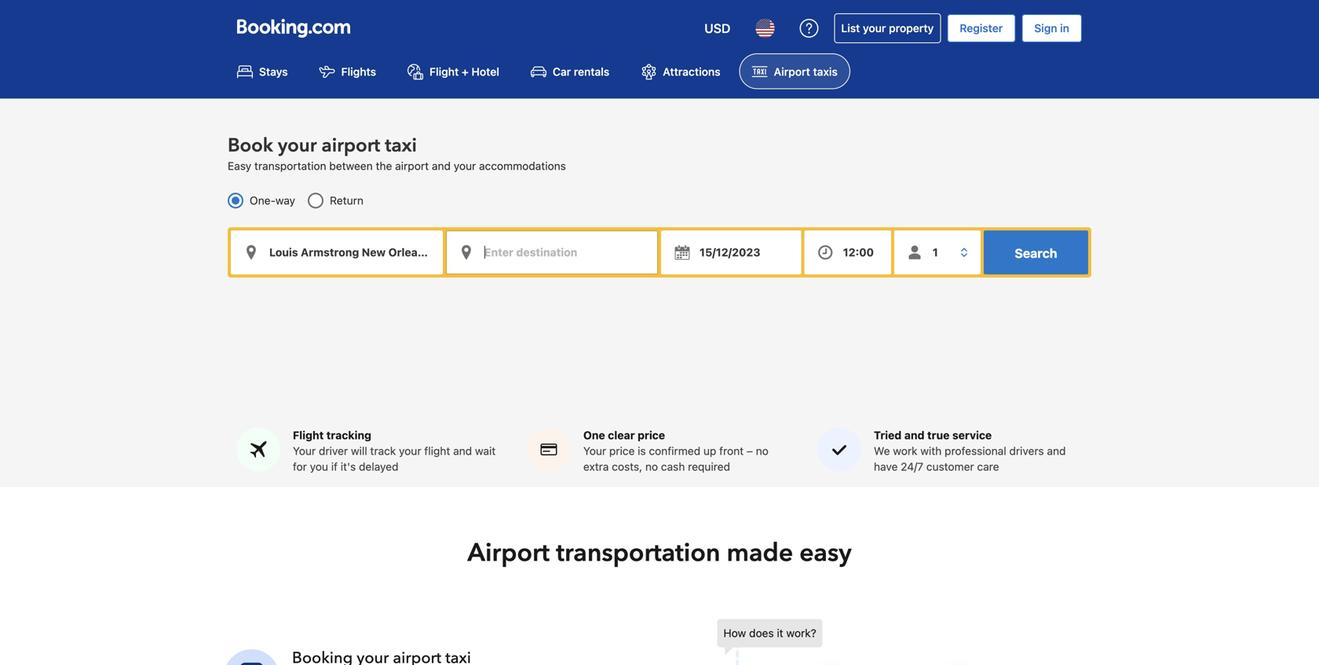 Task type: locate. For each thing, give the bounding box(es) containing it.
0 horizontal spatial flight
[[293, 429, 324, 442]]

car rentals
[[553, 65, 610, 78]]

flight
[[425, 445, 451, 458]]

your
[[293, 445, 316, 458], [584, 445, 607, 458]]

attractions link
[[629, 53, 734, 89]]

extra
[[584, 460, 609, 473]]

it's
[[341, 460, 356, 473]]

1 vertical spatial price
[[610, 445, 635, 458]]

+
[[462, 65, 469, 78]]

1 horizontal spatial airport
[[774, 65, 811, 78]]

1 horizontal spatial your
[[584, 445, 607, 458]]

one
[[584, 429, 606, 442]]

your right list
[[863, 22, 887, 35]]

transportation inside the book your airport taxi easy transportation between the airport and your accommodations
[[255, 159, 327, 172]]

0 vertical spatial price
[[638, 429, 666, 442]]

if
[[331, 460, 338, 473]]

book your airport taxi easy transportation between the airport and your accommodations
[[228, 133, 566, 172]]

your
[[863, 22, 887, 35], [278, 133, 317, 159], [454, 159, 476, 172], [399, 445, 422, 458]]

1 horizontal spatial flight
[[430, 65, 459, 78]]

customer
[[927, 460, 975, 473]]

airport
[[322, 133, 381, 159], [395, 159, 429, 172]]

one-way
[[250, 194, 295, 207]]

it
[[777, 627, 784, 640]]

track
[[370, 445, 396, 458]]

1 horizontal spatial airport
[[395, 159, 429, 172]]

flight up 'driver'
[[293, 429, 324, 442]]

you
[[310, 460, 328, 473]]

and right the
[[432, 159, 451, 172]]

2 your from the left
[[584, 445, 607, 458]]

list your property link
[[835, 13, 942, 43]]

your up for
[[293, 445, 316, 458]]

1 horizontal spatial transportation
[[556, 536, 721, 570]]

0 vertical spatial airport
[[774, 65, 811, 78]]

airport for airport taxis
[[774, 65, 811, 78]]

sign in link
[[1022, 14, 1083, 42]]

1 vertical spatial flight
[[293, 429, 324, 442]]

costs,
[[612, 460, 643, 473]]

your inside list your property link
[[863, 22, 887, 35]]

does
[[750, 627, 774, 640]]

0 horizontal spatial airport
[[468, 536, 550, 570]]

0 horizontal spatial your
[[293, 445, 316, 458]]

work
[[894, 445, 918, 458]]

flight inside flight + hotel link
[[430, 65, 459, 78]]

1 horizontal spatial no
[[756, 445, 769, 458]]

hotel
[[472, 65, 500, 78]]

booking airport taxi image
[[718, 620, 1048, 665], [224, 650, 280, 665]]

0 horizontal spatial booking airport taxi image
[[224, 650, 280, 665]]

price down clear
[[610, 445, 635, 458]]

flight left the +
[[430, 65, 459, 78]]

stays link
[[225, 53, 301, 89]]

way
[[276, 194, 295, 207]]

required
[[688, 460, 731, 473]]

flight + hotel link
[[395, 53, 512, 89]]

airport taxis link
[[740, 53, 851, 89]]

1 vertical spatial airport
[[468, 536, 550, 570]]

cash
[[661, 460, 685, 473]]

property
[[889, 22, 934, 35]]

1 horizontal spatial price
[[638, 429, 666, 442]]

is
[[638, 445, 646, 458]]

price up is
[[638, 429, 666, 442]]

0 vertical spatial transportation
[[255, 159, 327, 172]]

flight tracking your driver will track your flight and wait for you if it's delayed
[[293, 429, 496, 473]]

1 vertical spatial no
[[646, 460, 658, 473]]

car rentals link
[[518, 53, 622, 89]]

service
[[953, 429, 993, 442]]

1 your from the left
[[293, 445, 316, 458]]

in
[[1061, 22, 1070, 35]]

and left wait
[[453, 445, 472, 458]]

wait
[[475, 445, 496, 458]]

flight inside flight tracking your driver will track your flight and wait for you if it's delayed
[[293, 429, 324, 442]]

flight
[[430, 65, 459, 78], [293, 429, 324, 442]]

1 horizontal spatial booking airport taxi image
[[718, 620, 1048, 665]]

airport down taxi
[[395, 159, 429, 172]]

professional
[[945, 445, 1007, 458]]

driver
[[319, 445, 348, 458]]

12:00 button
[[805, 230, 892, 274]]

usd
[[705, 21, 731, 36]]

your right "book"
[[278, 133, 317, 159]]

made
[[727, 536, 794, 570]]

the
[[376, 159, 392, 172]]

sign in
[[1035, 22, 1070, 35]]

no right –
[[756, 445, 769, 458]]

usd button
[[695, 9, 740, 47]]

no down is
[[646, 460, 658, 473]]

0 vertical spatial flight
[[430, 65, 459, 78]]

delayed
[[359, 460, 399, 473]]

and
[[432, 159, 451, 172], [905, 429, 925, 442], [453, 445, 472, 458], [1048, 445, 1067, 458]]

airport for airport transportation made easy
[[468, 536, 550, 570]]

airport
[[774, 65, 811, 78], [468, 536, 550, 570]]

and inside flight tracking your driver will track your flight and wait for you if it's delayed
[[453, 445, 472, 458]]

no
[[756, 445, 769, 458], [646, 460, 658, 473]]

transportation
[[255, 159, 327, 172], [556, 536, 721, 570]]

1 vertical spatial airport
[[395, 159, 429, 172]]

how
[[724, 627, 747, 640]]

12:00
[[844, 246, 874, 259]]

your right track
[[399, 445, 422, 458]]

tried
[[874, 429, 902, 442]]

0 vertical spatial airport
[[322, 133, 381, 159]]

price
[[638, 429, 666, 442], [610, 445, 635, 458]]

and up the "work"
[[905, 429, 925, 442]]

how does it work?
[[724, 627, 817, 640]]

0 horizontal spatial transportation
[[255, 159, 327, 172]]

flight for flight + hotel
[[430, 65, 459, 78]]

clear
[[608, 429, 635, 442]]

between
[[330, 159, 373, 172]]

airport up between at the left top of page
[[322, 133, 381, 159]]

your down the "one"
[[584, 445, 607, 458]]

airport transportation made easy
[[468, 536, 852, 570]]



Task type: describe. For each thing, give the bounding box(es) containing it.
we
[[874, 445, 891, 458]]

book
[[228, 133, 273, 159]]

0 vertical spatial no
[[756, 445, 769, 458]]

with
[[921, 445, 942, 458]]

have
[[874, 460, 898, 473]]

confirmed
[[649, 445, 701, 458]]

taxi
[[385, 133, 417, 159]]

care
[[978, 460, 1000, 473]]

flights
[[341, 65, 376, 78]]

front
[[720, 445, 744, 458]]

airport taxis
[[774, 65, 838, 78]]

one-
[[250, 194, 276, 207]]

Enter pick-up location text field
[[231, 230, 443, 274]]

for
[[293, 460, 307, 473]]

taxis
[[814, 65, 838, 78]]

24/7
[[901, 460, 924, 473]]

stays
[[259, 65, 288, 78]]

0 horizontal spatial no
[[646, 460, 658, 473]]

–
[[747, 445, 753, 458]]

your left the accommodations
[[454, 159, 476, 172]]

will
[[351, 445, 367, 458]]

accommodations
[[479, 159, 566, 172]]

up
[[704, 445, 717, 458]]

list your property
[[842, 22, 934, 35]]

flight for flight tracking your driver will track your flight and wait for you if it's delayed
[[293, 429, 324, 442]]

0 horizontal spatial airport
[[322, 133, 381, 159]]

return
[[330, 194, 364, 207]]

true
[[928, 429, 950, 442]]

tried and true service we work with professional drivers and have 24/7 customer care
[[874, 429, 1067, 473]]

your inside one clear price your price is confirmed up front – no extra costs, no cash required
[[584, 445, 607, 458]]

drivers
[[1010, 445, 1045, 458]]

flights link
[[307, 53, 389, 89]]

and inside the book your airport taxi easy transportation between the airport and your accommodations
[[432, 159, 451, 172]]

1 vertical spatial transportation
[[556, 536, 721, 570]]

0 horizontal spatial price
[[610, 445, 635, 458]]

and right drivers
[[1048, 445, 1067, 458]]

register link
[[948, 14, 1016, 42]]

your inside flight tracking your driver will track your flight and wait for you if it's delayed
[[293, 445, 316, 458]]

work?
[[787, 627, 817, 640]]

tracking
[[327, 429, 372, 442]]

flight + hotel
[[430, 65, 500, 78]]

car
[[553, 65, 571, 78]]

search button
[[984, 230, 1089, 274]]

list
[[842, 22, 861, 35]]

register
[[960, 22, 1004, 35]]

search
[[1015, 246, 1058, 261]]

easy
[[228, 159, 252, 172]]

one clear price your price is confirmed up front – no extra costs, no cash required
[[584, 429, 769, 473]]

15/12/2023 button
[[662, 230, 802, 274]]

easy
[[800, 536, 852, 570]]

your inside flight tracking your driver will track your flight and wait for you if it's delayed
[[399, 445, 422, 458]]

Enter destination text field
[[446, 230, 658, 274]]

sign
[[1035, 22, 1058, 35]]

15/12/2023
[[700, 246, 761, 259]]

booking.com online hotel reservations image
[[237, 19, 350, 38]]

attractions
[[663, 65, 721, 78]]

rentals
[[574, 65, 610, 78]]



Task type: vqa. For each thing, say whether or not it's contained in the screenshot.
left "no"
yes



